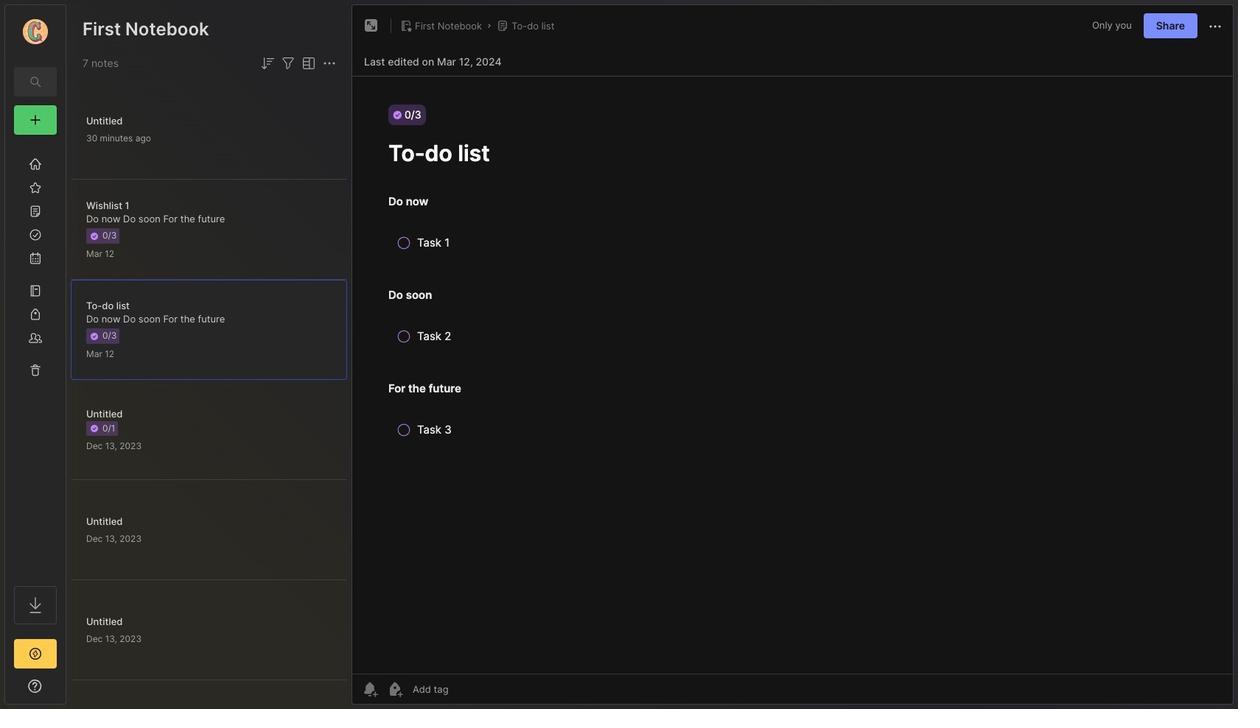 Task type: describe. For each thing, give the bounding box(es) containing it.
edit search image
[[27, 73, 44, 91]]

Account field
[[5, 17, 66, 46]]

add a reminder image
[[361, 681, 379, 699]]

expand note image
[[363, 17, 380, 35]]

click to expand image
[[65, 683, 76, 700]]

note window element
[[352, 4, 1234, 709]]

home image
[[28, 157, 43, 172]]

Note Editor text field
[[352, 76, 1233, 675]]

0 horizontal spatial more actions field
[[321, 55, 338, 72]]

more actions image
[[1207, 18, 1225, 35]]

account image
[[23, 19, 48, 44]]

more actions field inside note window element
[[1207, 16, 1225, 35]]



Task type: vqa. For each thing, say whether or not it's contained in the screenshot.
THE ADD A REMINDER "ICON"
yes



Task type: locate. For each thing, give the bounding box(es) containing it.
tree inside main element
[[5, 144, 66, 574]]

tree
[[5, 144, 66, 574]]

View options field
[[297, 55, 318, 72]]

WHAT'S NEW field
[[5, 675, 66, 699]]

Add tag field
[[411, 683, 523, 697]]

add tag image
[[386, 681, 404, 699]]

more actions image
[[321, 55, 338, 72]]

upgrade image
[[27, 646, 44, 664]]

More actions field
[[1207, 16, 1225, 35], [321, 55, 338, 72]]

main element
[[0, 0, 71, 710]]

Sort options field
[[259, 55, 276, 72]]

add filters image
[[279, 55, 297, 72]]

1 horizontal spatial more actions field
[[1207, 16, 1225, 35]]

0 vertical spatial more actions field
[[1207, 16, 1225, 35]]

Add filters field
[[279, 55, 297, 72]]

1 vertical spatial more actions field
[[321, 55, 338, 72]]



